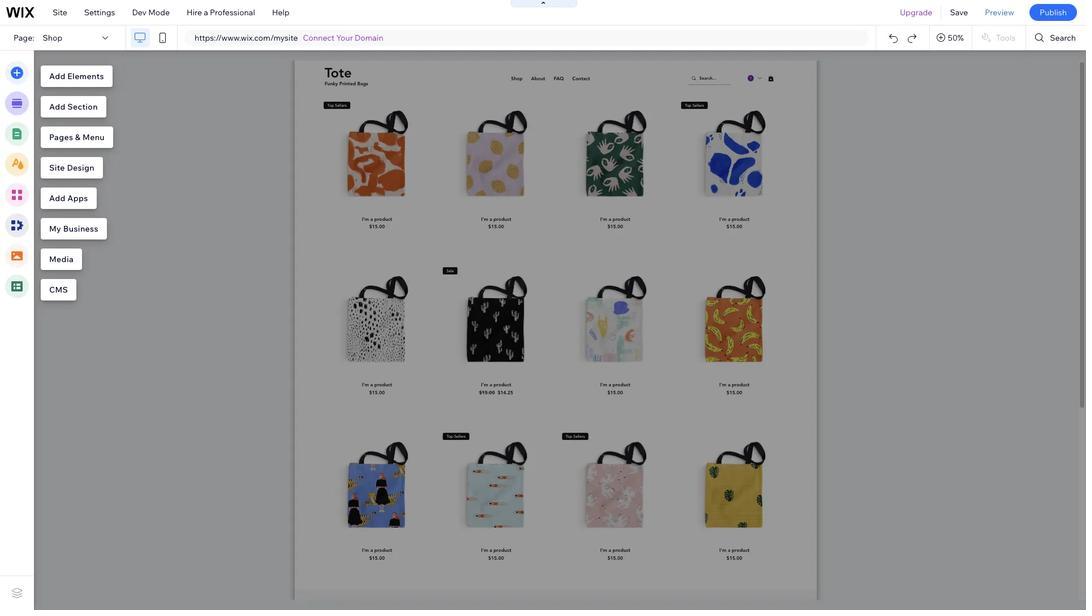 Task type: locate. For each thing, give the bounding box(es) containing it.
menu
[[83, 132, 105, 143]]

0 vertical spatial site
[[53, 7, 67, 18]]

add left elements
[[49, 71, 65, 81]]

1 add from the top
[[49, 71, 65, 81]]

add for add apps
[[49, 193, 65, 204]]

business
[[63, 224, 98, 234]]

media
[[49, 255, 74, 265]]

elements
[[67, 71, 104, 81]]

apps
[[67, 193, 88, 204]]

your
[[336, 33, 353, 43]]

0 vertical spatial add
[[49, 71, 65, 81]]

add left apps
[[49, 193, 65, 204]]

my business
[[49, 224, 98, 234]]

3 add from the top
[[49, 193, 65, 204]]

site up shop on the left of page
[[53, 7, 67, 18]]

site
[[53, 7, 67, 18], [49, 163, 65, 173]]

save button
[[942, 0, 977, 25]]

tools button
[[972, 25, 1026, 50]]

site left design
[[49, 163, 65, 173]]

1 vertical spatial add
[[49, 102, 65, 112]]

domain
[[355, 33, 383, 43]]

add section
[[49, 102, 98, 112]]

1 vertical spatial site
[[49, 163, 65, 173]]

mode
[[148, 7, 170, 18]]

publish
[[1040, 7, 1067, 18]]

2 vertical spatial add
[[49, 193, 65, 204]]

search
[[1050, 33, 1076, 43]]

add
[[49, 71, 65, 81], [49, 102, 65, 112], [49, 193, 65, 204]]

2 add from the top
[[49, 102, 65, 112]]

connect
[[303, 33, 335, 43]]

pages
[[49, 132, 73, 143]]

preview button
[[977, 0, 1023, 25]]

cms
[[49, 285, 68, 295]]

https://www.wix.com/mysite connect your domain
[[195, 33, 383, 43]]

design
[[67, 163, 94, 173]]

site design
[[49, 163, 94, 173]]

50% button
[[930, 25, 972, 50]]

add left section at the left top of the page
[[49, 102, 65, 112]]



Task type: describe. For each thing, give the bounding box(es) containing it.
hire a professional
[[187, 7, 255, 18]]

a
[[204, 7, 208, 18]]

&
[[75, 132, 81, 143]]

help
[[272, 7, 289, 18]]

add for add elements
[[49, 71, 65, 81]]

site for site
[[53, 7, 67, 18]]

dev mode
[[132, 7, 170, 18]]

professional
[[210, 7, 255, 18]]

add elements
[[49, 71, 104, 81]]

upgrade
[[900, 7, 932, 18]]

save
[[950, 7, 968, 18]]

add for add section
[[49, 102, 65, 112]]

pages & menu
[[49, 132, 105, 143]]

preview
[[985, 7, 1014, 18]]

tools
[[996, 33, 1016, 43]]

my
[[49, 224, 61, 234]]

settings
[[84, 7, 115, 18]]

shop
[[43, 33, 62, 43]]

site for site design
[[49, 163, 65, 173]]

dev
[[132, 7, 147, 18]]

publish button
[[1029, 4, 1077, 21]]

search button
[[1026, 25, 1086, 50]]

https://www.wix.com/mysite
[[195, 33, 298, 43]]

add apps
[[49, 193, 88, 204]]

50%
[[948, 33, 964, 43]]

section
[[67, 102, 98, 112]]

hire
[[187, 7, 202, 18]]



Task type: vqa. For each thing, say whether or not it's contained in the screenshot.
Pages & Menu
yes



